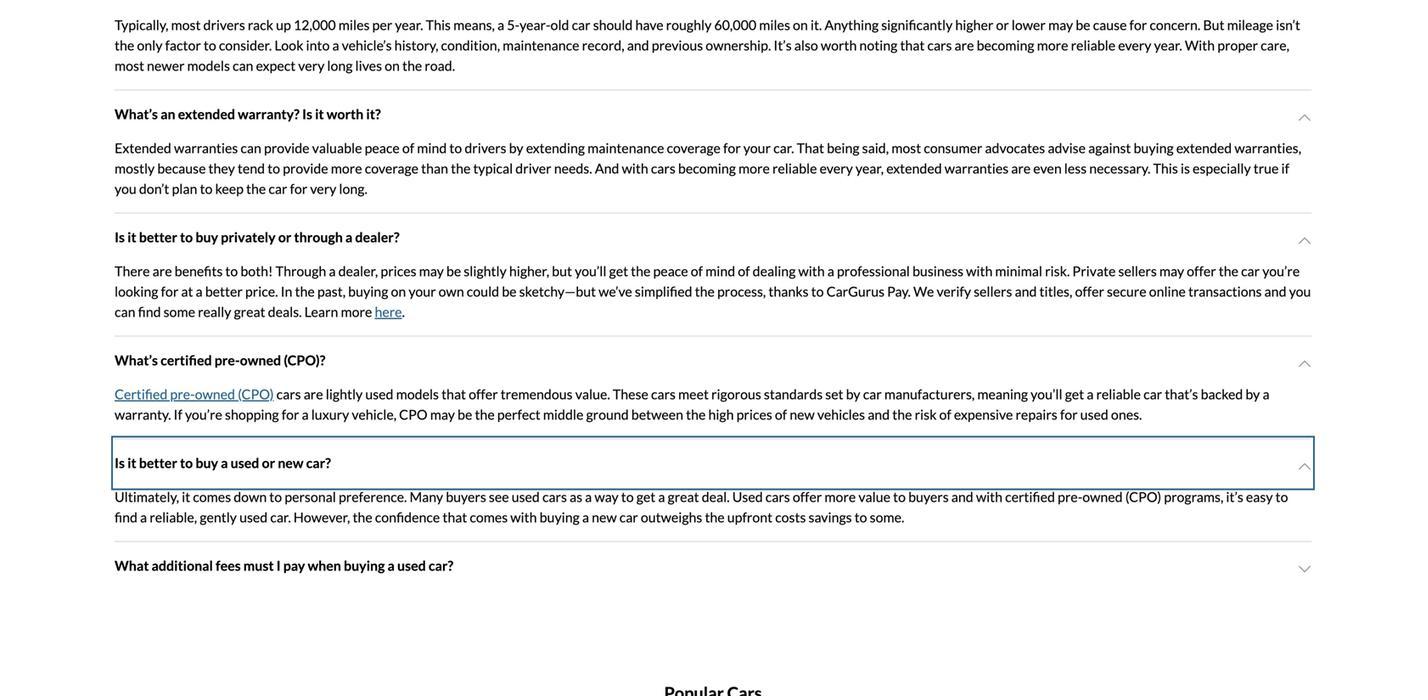 Task type: describe. For each thing, give the bounding box(es) containing it.
some
[[164, 304, 195, 320]]

owned inside ultimately, it comes down to personal preference. many buyers see used cars as a way to get a great deal. used cars offer more value to buyers and with certified pre-owned (cpo) programs, it's easy to find a reliable, gently used car. however, the confidence that comes with buying a new car outweighs the upfront costs savings to some.
[[1083, 489, 1123, 505]]

drivers inside extended warranties can provide valuable peace of mind to drivers by extending maintenance coverage for your car. that being said, most consumer advocates advise against buying extended warranties, mostly because they tend to provide more coverage than the typical driver needs. and with cars becoming more reliable every year, extended warranties are even less necessary. this is especially true if you don't plan to keep the car for very long.
[[465, 140, 507, 156]]

find inside ultimately, it comes down to personal preference. many buyers see used cars as a way to get a great deal. used cars offer more value to buyers and with certified pre-owned (cpo) programs, it's easy to find a reliable, gently used car. however, the confidence that comes with buying a new car outweighs the upfront costs savings to some.
[[115, 509, 138, 526]]

here .
[[375, 304, 405, 320]]

and inside typically, most drivers rack up 12,000 miles per year. this means, a 5-year-old car should have roughly 60,000 miles on it. anything significantly higher or lower may be cause for concern. but mileage isn't the only factor to consider. look into a vehicle's history, condition, maintenance record, and previous ownership. it's also worth noting that cars are becoming more reliable every year. with proper care, most newer models can expect very long lives on the road.
[[627, 37, 649, 53]]

car. inside ultimately, it comes down to personal preference. many buyers see used cars as a way to get a great deal. used cars offer more value to buyers and with certified pre-owned (cpo) programs, it's easy to find a reliable, gently used car. however, the confidence that comes with buying a new car outweighs the upfront costs savings to some.
[[270, 509, 291, 526]]

for down what's an extended warranty? is it worth it? dropdown button
[[724, 140, 741, 156]]

1 vertical spatial year.
[[1155, 37, 1183, 53]]

more inside 'there are benefits to both! through a dealer, prices may be slightly higher, but you'll get the peace of mind of dealing with a professional business with minimal risk. private sellers may offer the car you're looking for at a better price. in the past, buying on your own could be sketchy—but we've simplified the process, thanks to cargurus pay. we verify sellers and titles, offer secure online transactions and you can find some really great deals. learn more'
[[341, 304, 372, 320]]

for inside typically, most drivers rack up 12,000 miles per year. this means, a 5-year-old car should have roughly 60,000 miles on it. anything significantly higher or lower may be cause for concern. but mileage isn't the only factor to consider. look into a vehicle's history, condition, maintenance record, and previous ownership. it's also worth noting that cars are becoming more reliable every year. with proper care, most newer models can expect very long lives on the road.
[[1130, 17, 1148, 33]]

1 vertical spatial sellers
[[974, 283, 1013, 300]]

may inside typically, most drivers rack up 12,000 miles per year. this means, a 5-year-old car should have roughly 60,000 miles on it. anything significantly higher or lower may be cause for concern. but mileage isn't the only factor to consider. look into a vehicle's history, condition, maintenance record, and previous ownership. it's also worth noting that cars are becoming more reliable every year. with proper care, most newer models can expect very long lives on the road.
[[1049, 17, 1074, 33]]

we
[[914, 283, 935, 300]]

additional
[[152, 558, 213, 574]]

the down preference.
[[353, 509, 373, 526]]

1 vertical spatial pre-
[[170, 386, 195, 403]]

ultimately,
[[115, 489, 179, 505]]

the right in
[[295, 283, 315, 300]]

record,
[[582, 37, 625, 53]]

tend
[[238, 160, 265, 177]]

you inside extended warranties can provide valuable peace of mind to drivers by extending maintenance coverage for your car. that being said, most consumer advocates advise against buying extended warranties, mostly because they tend to provide more coverage than the typical driver needs. and with cars becoming more reliable every year, extended warranties are even less necessary. this is especially true if you don't plan to keep the car for very long.
[[115, 180, 137, 197]]

to right plan
[[200, 180, 213, 197]]

it's
[[1227, 489, 1244, 505]]

concern.
[[1150, 17, 1201, 33]]

the up simplified
[[631, 263, 651, 279]]

to down "value"
[[855, 509, 868, 526]]

more inside typically, most drivers rack up 12,000 miles per year. this means, a 5-year-old car should have roughly 60,000 miles on it. anything significantly higher or lower may be cause for concern. but mileage isn't the only factor to consider. look into a vehicle's history, condition, maintenance record, and previous ownership. it's also worth noting that cars are becoming more reliable every year. with proper care, most newer models can expect very long lives on the road.
[[1038, 37, 1069, 53]]

1 vertical spatial provide
[[283, 160, 328, 177]]

offer up transactions
[[1188, 263, 1217, 279]]

worth inside typically, most drivers rack up 12,000 miles per year. this means, a 5-year-old car should have roughly 60,000 miles on it. anything significantly higher or lower may be cause for concern. but mileage isn't the only factor to consider. look into a vehicle's history, condition, maintenance record, and previous ownership. it's also worth noting that cars are becoming more reliable every year. with proper care, most newer models can expect very long lives on the road.
[[821, 37, 857, 53]]

car inside ultimately, it comes down to personal preference. many buyers see used cars as a way to get a great deal. used cars offer more value to buyers and with certified pre-owned (cpo) programs, it's easy to find a reliable, gently used car. however, the confidence that comes with buying a new car outweighs the upfront costs savings to some.
[[620, 509, 639, 526]]

car? inside 'dropdown button'
[[306, 455, 331, 471]]

can inside extended warranties can provide valuable peace of mind to drivers by extending maintenance coverage for your car. that being said, most consumer advocates advise against buying extended warranties, mostly because they tend to provide more coverage than the typical driver needs. and with cars becoming more reliable every year, extended warranties are even less necessary. this is especially true if you don't plan to keep the car for very long.
[[241, 140, 262, 156]]

warranty?
[[238, 106, 300, 122]]

repairs
[[1016, 406, 1058, 423]]

becoming inside typically, most drivers rack up 12,000 miles per year. this means, a 5-year-old car should have roughly 60,000 miles on it. anything significantly higher or lower may be cause for concern. but mileage isn't the only factor to consider. look into a vehicle's history, condition, maintenance record, and previous ownership. it's also worth noting that cars are becoming more reliable every year. with proper care, most newer models can expect very long lives on the road.
[[977, 37, 1035, 53]]

buying inside dropdown button
[[344, 558, 385, 574]]

expensive
[[955, 406, 1014, 423]]

condition,
[[441, 37, 500, 53]]

for right shopping
[[282, 406, 299, 423]]

the left risk at right bottom
[[893, 406, 913, 423]]

to inside dropdown button
[[180, 229, 193, 245]]

the down 'history,'
[[403, 57, 422, 74]]

reliable inside typically, most drivers rack up 12,000 miles per year. this means, a 5-year-old car should have roughly 60,000 miles on it. anything significantly higher or lower may be cause for concern. but mileage isn't the only factor to consider. look into a vehicle's history, condition, maintenance record, and previous ownership. it's also worth noting that cars are becoming more reliable every year. with proper care, most newer models can expect very long lives on the road.
[[1072, 37, 1116, 53]]

.
[[402, 304, 405, 320]]

deals.
[[268, 304, 302, 320]]

peace inside 'there are benefits to both! through a dealer, prices may be slightly higher, but you'll get the peace of mind of dealing with a professional business with minimal risk. private sellers may offer the car you're looking for at a better price. in the past, buying on your own could be sketchy—but we've simplified the process, thanks to cargurus pay. we verify sellers and titles, offer secure online transactions and you can find some really great deals. learn more'
[[654, 263, 689, 279]]

especially
[[1193, 160, 1252, 177]]

worth inside dropdown button
[[327, 106, 364, 122]]

what's certified pre-owned (cpo)?
[[115, 352, 326, 369]]

you're inside cars are lightly used models that offer tremendous value. these cars meet rigorous standards set by car manufacturers, meaning you'll get a reliable car that's backed by a warranty. if you're shopping for a luxury vehicle, cpo may be the perfect middle ground between the high prices of new vehicles and the risk of expensive repairs for used ones.
[[185, 406, 222, 423]]

better for privately
[[139, 229, 177, 245]]

dealer?
[[355, 229, 400, 245]]

of right risk at right bottom
[[940, 406, 952, 423]]

a inside 'dropdown button'
[[221, 455, 228, 471]]

being
[[827, 140, 860, 156]]

long
[[327, 57, 353, 74]]

don't
[[139, 180, 169, 197]]

pay
[[283, 558, 305, 574]]

what
[[115, 558, 149, 574]]

can inside typically, most drivers rack up 12,000 miles per year. this means, a 5-year-old car should have roughly 60,000 miles on it. anything significantly higher or lower may be cause for concern. but mileage isn't the only factor to consider. look into a vehicle's history, condition, maintenance record, and previous ownership. it's also worth noting that cars are becoming more reliable every year. with proper care, most newer models can expect very long lives on the road.
[[233, 57, 254, 74]]

some.
[[870, 509, 905, 526]]

drivers inside typically, most drivers rack up 12,000 miles per year. this means, a 5-year-old car should have roughly 60,000 miles on it. anything significantly higher or lower may be cause for concern. but mileage isn't the only factor to consider. look into a vehicle's history, condition, maintenance record, and previous ownership. it's also worth noting that cars are becoming more reliable every year. with proper care, most newer models can expect very long lives on the road.
[[203, 17, 245, 33]]

is it better to buy a used or new car? button
[[115, 440, 1312, 487]]

both!
[[241, 263, 273, 279]]

extended
[[115, 140, 171, 156]]

fees
[[216, 558, 241, 574]]

new inside cars are lightly used models that offer tremendous value. these cars meet rigorous standards set by car manufacturers, meaning you'll get a reliable car that's backed by a warranty. if you're shopping for a luxury vehicle, cpo may be the perfect middle ground between the high prices of new vehicles and the risk of expensive repairs for used ones.
[[790, 406, 815, 423]]

what's for what's an extended warranty? is it worth it?
[[115, 106, 158, 122]]

are inside cars are lightly used models that offer tremendous value. these cars meet rigorous standards set by car manufacturers, meaning you'll get a reliable car that's backed by a warranty. if you're shopping for a luxury vehicle, cpo may be the perfect middle ground between the high prices of new vehicles and the risk of expensive repairs for used ones.
[[304, 386, 323, 403]]

offer down private
[[1076, 283, 1105, 300]]

lightly
[[326, 386, 363, 403]]

better for a
[[139, 455, 177, 471]]

to right tend
[[268, 160, 280, 177]]

becoming inside extended warranties can provide valuable peace of mind to drivers by extending maintenance coverage for your car. that being said, most consumer advocates advise against buying extended warranties, mostly because they tend to provide more coverage than the typical driver needs. and with cars becoming more reliable every year, extended warranties are even less necessary. this is especially true if you don't plan to keep the car for very long.
[[679, 160, 736, 177]]

0 vertical spatial year.
[[395, 17, 423, 33]]

new inside the is it better to buy a used or new car? 'dropdown button'
[[278, 455, 304, 471]]

driver
[[516, 160, 552, 177]]

are inside typically, most drivers rack up 12,000 miles per year. this means, a 5-year-old car should have roughly 60,000 miles on it. anything significantly higher or lower may be cause for concern. but mileage isn't the only factor to consider. look into a vehicle's history, condition, maintenance record, and previous ownership. it's also worth noting that cars are becoming more reliable every year. with proper care, most newer models can expect very long lives on the road.
[[955, 37, 975, 53]]

because
[[157, 160, 206, 177]]

secure
[[1108, 283, 1147, 300]]

be inside cars are lightly used models that offer tremendous value. these cars meet rigorous standards set by car manufacturers, meaning you'll get a reliable car that's backed by a warranty. if you're shopping for a luxury vehicle, cpo may be the perfect middle ground between the high prices of new vehicles and the risk of expensive repairs for used ones.
[[458, 406, 473, 423]]

every inside extended warranties can provide valuable peace of mind to drivers by extending maintenance coverage for your car. that being said, most consumer advocates advise against buying extended warranties, mostly because they tend to provide more coverage than the typical driver needs. and with cars becoming more reliable every year, extended warranties are even less necessary. this is especially true if you don't plan to keep the car for very long.
[[820, 160, 853, 177]]

cargurus
[[827, 283, 885, 300]]

business
[[913, 263, 964, 279]]

gently
[[200, 509, 237, 526]]

the left the only
[[115, 37, 134, 53]]

1 horizontal spatial warranties
[[945, 160, 1009, 177]]

2 buyers from the left
[[909, 489, 949, 505]]

pay.
[[888, 283, 911, 300]]

as
[[570, 489, 583, 505]]

here
[[375, 304, 402, 320]]

1 horizontal spatial most
[[171, 17, 201, 33]]

1 vertical spatial on
[[385, 57, 400, 74]]

0 horizontal spatial warranties
[[174, 140, 238, 156]]

outweighs
[[641, 509, 703, 526]]

2 horizontal spatial by
[[1246, 386, 1261, 403]]

certified inside ultimately, it comes down to personal preference. many buyers see used cars as a way to get a great deal. used cars offer more value to buyers and with certified pre-owned (cpo) programs, it's easy to find a reliable, gently used car. however, the confidence that comes with buying a new car outweighs the upfront costs savings to some.
[[1006, 489, 1056, 505]]

between
[[632, 406, 684, 423]]

chevron down image for dealer?
[[1299, 234, 1312, 248]]

isn't
[[1277, 17, 1301, 33]]

to inside 'dropdown button'
[[180, 455, 193, 471]]

and inside ultimately, it comes down to personal preference. many buyers see used cars as a way to get a great deal. used cars offer more value to buyers and with certified pre-owned (cpo) programs, it's easy to find a reliable, gently used car. however, the confidence that comes with buying a new car outweighs the upfront costs savings to some.
[[952, 489, 974, 505]]

here link
[[375, 304, 402, 320]]

perfect
[[498, 406, 541, 423]]

1 buyers from the left
[[446, 489, 487, 505]]

pre- inside what's certified pre-owned (cpo)? dropdown button
[[215, 352, 240, 369]]

the down deal.
[[705, 509, 725, 526]]

the down tend
[[246, 180, 266, 197]]

higher,
[[510, 263, 550, 279]]

there
[[115, 263, 150, 279]]

of down is it better to buy privately or through a dealer? dropdown button
[[691, 263, 703, 279]]

you inside 'there are benefits to both! through a dealer, prices may be slightly higher, but you'll get the peace of mind of dealing with a professional business with minimal risk. private sellers may offer the car you're looking for at a better price. in the past, buying on your own could be sketchy—but we've simplified the process, thanks to cargurus pay. we verify sellers and titles, offer secure online transactions and you can find some really great deals. learn more'
[[1290, 283, 1312, 300]]

what additional fees must i pay when buying a used car?
[[115, 558, 454, 574]]

only
[[137, 37, 163, 53]]

personal
[[285, 489, 336, 505]]

certified
[[115, 386, 168, 403]]

at
[[181, 283, 193, 300]]

to down road.
[[450, 140, 462, 156]]

this inside extended warranties can provide valuable peace of mind to drivers by extending maintenance coverage for your car. that being said, most consumer advocates advise against buying extended warranties, mostly because they tend to provide more coverage than the typical driver needs. and with cars becoming more reliable every year, extended warranties are even less necessary. this is especially true if you don't plan to keep the car for very long.
[[1154, 160, 1179, 177]]

cars inside typically, most drivers rack up 12,000 miles per year. this means, a 5-year-old car should have roughly 60,000 miles on it. anything significantly higher or lower may be cause for concern. but mileage isn't the only factor to consider. look into a vehicle's history, condition, maintenance record, and previous ownership. it's also worth noting that cars are becoming more reliable every year. with proper care, most newer models can expect very long lives on the road.
[[928, 37, 953, 53]]

cars left the as
[[543, 489, 567, 505]]

car? inside dropdown button
[[429, 558, 454, 574]]

1 miles from the left
[[339, 17, 370, 33]]

more down what's an extended warranty? is it worth it? dropdown button
[[739, 160, 770, 177]]

1 horizontal spatial by
[[847, 386, 861, 403]]

used right see
[[512, 489, 540, 505]]

it up valuable
[[315, 106, 324, 122]]

cars are lightly used models that offer tremendous value. these cars meet rigorous standards set by car manufacturers, meaning you'll get a reliable car that's backed by a warranty. if you're shopping for a luxury vehicle, cpo may be the perfect middle ground between the high prices of new vehicles and the risk of expensive repairs for used ones.
[[115, 386, 1270, 423]]

2 horizontal spatial extended
[[1177, 140, 1233, 156]]

may up online
[[1160, 263, 1185, 279]]

middle
[[543, 406, 584, 423]]

used left ones.
[[1081, 406, 1109, 423]]

typical
[[473, 160, 513, 177]]

tremendous
[[501, 386, 573, 403]]

1 vertical spatial coverage
[[365, 160, 419, 177]]

cars down (cpo)?
[[277, 386, 301, 403]]

to right way
[[622, 489, 634, 505]]

for inside 'there are benefits to both! through a dealer, prices may be slightly higher, but you'll get the peace of mind of dealing with a professional business with minimal risk. private sellers may offer the car you're looking for at a better price. in the past, buying on your own could be sketchy—but we've simplified the process, thanks to cargurus pay. we verify sellers and titles, offer secure online transactions and you can find some really great deals. learn more'
[[161, 283, 179, 300]]

cars inside extended warranties can provide valuable peace of mind to drivers by extending maintenance coverage for your car. that being said, most consumer advocates advise against buying extended warranties, mostly because they tend to provide more coverage than the typical driver needs. and with cars becoming more reliable every year, extended warranties are even less necessary. this is especially true if you don't plan to keep the car for very long.
[[651, 160, 676, 177]]

are inside 'there are benefits to both! through a dealer, prices may be slightly higher, but you'll get the peace of mind of dealing with a professional business with minimal risk. private sellers may offer the car you're looking for at a better price. in the past, buying on your own could be sketchy—but we've simplified the process, thanks to cargurus pay. we verify sellers and titles, offer secure online transactions and you can find some really great deals. learn more'
[[153, 263, 172, 279]]

car inside typically, most drivers rack up 12,000 miles per year. this means, a 5-year-old car should have roughly 60,000 miles on it. anything significantly higher or lower may be cause for concern. but mileage isn't the only factor to consider. look into a vehicle's history, condition, maintenance record, and previous ownership. it's also worth noting that cars are becoming more reliable every year. with proper care, most newer models can expect very long lives on the road.
[[572, 17, 591, 33]]

1 vertical spatial owned
[[195, 386, 235, 403]]

great inside 'there are benefits to both! through a dealer, prices may be slightly higher, but you'll get the peace of mind of dealing with a professional business with minimal risk. private sellers may offer the car you're looking for at a better price. in the past, buying on your own could be sketchy—but we've simplified the process, thanks to cargurus pay. we verify sellers and titles, offer secure online transactions and you can find some really great deals. learn more'
[[234, 304, 265, 320]]

is it better to buy privately or through a dealer?
[[115, 229, 400, 245]]

high
[[709, 406, 734, 423]]

true
[[1254, 160, 1280, 177]]

your inside 'there are benefits to both! through a dealer, prices may be slightly higher, but you'll get the peace of mind of dealing with a professional business with minimal risk. private sellers may offer the car you're looking for at a better price. in the past, buying on your own could be sketchy—but we've simplified the process, thanks to cargurus pay. we verify sellers and titles, offer secure online transactions and you can find some really great deals. learn more'
[[409, 283, 436, 300]]

of inside extended warranties can provide valuable peace of mind to drivers by extending maintenance coverage for your car. that being said, most consumer advocates advise against buying extended warranties, mostly because they tend to provide more coverage than the typical driver needs. and with cars becoming more reliable every year, extended warranties are even less necessary. this is especially true if you don't plan to keep the car for very long.
[[402, 140, 415, 156]]

the up transactions
[[1220, 263, 1239, 279]]

the down meet
[[686, 406, 706, 423]]

minimal
[[996, 263, 1043, 279]]

buy for a
[[196, 455, 218, 471]]

it for ultimately, it comes down to personal preference. many buyers see used cars as a way to get a great deal. used cars offer more value to buyers and with certified pre-owned (cpo) programs, it's easy to find a reliable, gently used car. however, the confidence that comes with buying a new car outweighs the upfront costs savings to some.
[[182, 489, 190, 505]]

mind inside 'there are benefits to both! through a dealer, prices may be slightly higher, but you'll get the peace of mind of dealing with a professional business with minimal risk. private sellers may offer the car you're looking for at a better price. in the past, buying on your own could be sketchy—but we've simplified the process, thanks to cargurus pay. we verify sellers and titles, offer secure online transactions and you can find some really great deals. learn more'
[[706, 263, 736, 279]]

is it better to buy a used or new car?
[[115, 455, 331, 471]]

up
[[276, 17, 291, 33]]

on inside 'there are benefits to both! through a dealer, prices may be slightly higher, but you'll get the peace of mind of dealing with a professional business with minimal risk. private sellers may offer the car you're looking for at a better price. in the past, buying on your own could be sketchy—but we've simplified the process, thanks to cargurus pay. we verify sellers and titles, offer secure online transactions and you can find some really great deals. learn more'
[[391, 283, 406, 300]]

1 horizontal spatial coverage
[[667, 140, 721, 156]]

or inside 'dropdown button'
[[262, 455, 275, 471]]

to right down
[[270, 489, 282, 505]]

models inside cars are lightly used models that offer tremendous value. these cars meet rigorous standards set by car manufacturers, meaning you'll get a reliable car that's backed by a warranty. if you're shopping for a luxury vehicle, cpo may be the perfect middle ground between the high prices of new vehicles and the risk of expensive repairs for used ones.
[[396, 386, 439, 403]]

1 horizontal spatial extended
[[887, 160, 943, 177]]

get inside cars are lightly used models that offer tremendous value. these cars meet rigorous standards set by car manufacturers, meaning you'll get a reliable car that's backed by a warranty. if you're shopping for a luxury vehicle, cpo may be the perfect middle ground between the high prices of new vehicles and the risk of expensive repairs for used ones.
[[1066, 386, 1085, 403]]

cpo
[[399, 406, 428, 423]]

be inside typically, most drivers rack up 12,000 miles per year. this means, a 5-year-old car should have roughly 60,000 miles on it. anything significantly higher or lower may be cause for concern. but mileage isn't the only factor to consider. look into a vehicle's history, condition, maintenance record, and previous ownership. it's also worth noting that cars are becoming more reliable every year. with proper care, most newer models can expect very long lives on the road.
[[1076, 17, 1091, 33]]

peace inside extended warranties can provide valuable peace of mind to drivers by extending maintenance coverage for your car. that being said, most consumer advocates advise against buying extended warranties, mostly because they tend to provide more coverage than the typical driver needs. and with cars becoming more reliable every year, extended warranties are even less necessary. this is especially true if you don't plan to keep the car for very long.
[[365, 140, 400, 156]]

buying inside ultimately, it comes down to personal preference. many buyers see used cars as a way to get a great deal. used cars offer more value to buyers and with certified pre-owned (cpo) programs, it's easy to find a reliable, gently used car. however, the confidence that comes with buying a new car outweighs the upfront costs savings to some.
[[540, 509, 580, 526]]

less
[[1065, 160, 1087, 177]]

transactions
[[1189, 283, 1263, 300]]

reliable,
[[150, 509, 197, 526]]

long.
[[339, 180, 368, 197]]

but
[[552, 263, 572, 279]]

typically,
[[115, 17, 169, 33]]

0 horizontal spatial most
[[115, 57, 144, 74]]

0 vertical spatial on
[[793, 17, 808, 33]]

car left that's
[[1144, 386, 1163, 403]]

by inside extended warranties can provide valuable peace of mind to drivers by extending maintenance coverage for your car. that being said, most consumer advocates advise against buying extended warranties, mostly because they tend to provide more coverage than the typical driver needs. and with cars becoming more reliable every year, extended warranties are even less necessary. this is especially true if you don't plan to keep the car for very long.
[[509, 140, 524, 156]]

mind inside extended warranties can provide valuable peace of mind to drivers by extending maintenance coverage for your car. that being said, most consumer advocates advise against buying extended warranties, mostly because they tend to provide more coverage than the typical driver needs. and with cars becoming more reliable every year, extended warranties are even less necessary. this is especially true if you don't plan to keep the car for very long.
[[417, 140, 447, 156]]

if
[[174, 406, 183, 423]]

vehicle's
[[342, 37, 392, 53]]

cars up costs
[[766, 489, 791, 505]]

(cpo) inside ultimately, it comes down to personal preference. many buyers see used cars as a way to get a great deal. used cars offer more value to buyers and with certified pre-owned (cpo) programs, it's easy to find a reliable, gently used car. however, the confidence that comes with buying a new car outweighs the upfront costs savings to some.
[[1126, 489, 1162, 505]]

proper
[[1218, 37, 1259, 53]]

for right repairs
[[1061, 406, 1078, 423]]

simplified
[[635, 283, 693, 300]]

is it better to buy privately or through a dealer? button
[[115, 214, 1312, 261]]

programs,
[[1165, 489, 1224, 505]]

said,
[[863, 140, 889, 156]]

to right easy
[[1276, 489, 1289, 505]]

through
[[294, 229, 343, 245]]

get inside 'there are benefits to both! through a dealer, prices may be slightly higher, but you'll get the peace of mind of dealing with a professional business with minimal risk. private sellers may offer the car you're looking for at a better price. in the past, buying on your own could be sketchy—but we've simplified the process, thanks to cargurus pay. we verify sellers and titles, offer secure online transactions and you can find some really great deals. learn more'
[[609, 263, 629, 279]]

(cpo)?
[[284, 352, 326, 369]]

car up vehicles
[[864, 386, 882, 403]]

your inside extended warranties can provide valuable peace of mind to drivers by extending maintenance coverage for your car. that being said, most consumer advocates advise against buying extended warranties, mostly because they tend to provide more coverage than the typical driver needs. and with cars becoming more reliable every year, extended warranties are even less necessary. this is especially true if you don't plan to keep the car for very long.
[[744, 140, 771, 156]]

rigorous
[[712, 386, 762, 403]]

may inside cars are lightly used models that offer tremendous value. these cars meet rigorous standards set by car manufacturers, meaning you'll get a reliable car that's backed by a warranty. if you're shopping for a luxury vehicle, cpo may be the perfect middle ground between the high prices of new vehicles and the risk of expensive repairs for used ones.
[[430, 406, 455, 423]]

it?
[[366, 106, 381, 122]]

1 vertical spatial comes
[[470, 509, 508, 526]]

buying inside 'there are benefits to both! through a dealer, prices may be slightly higher, but you'll get the peace of mind of dealing with a professional business with minimal risk. private sellers may offer the car you're looking for at a better price. in the past, buying on your own could be sketchy—but we've simplified the process, thanks to cargurus pay. we verify sellers and titles, offer secure online transactions and you can find some really great deals. learn more'
[[348, 283, 389, 300]]

models inside typically, most drivers rack up 12,000 miles per year. this means, a 5-year-old car should have roughly 60,000 miles on it. anything significantly higher or lower may be cause for concern. but mileage isn't the only factor to consider. look into a vehicle's history, condition, maintenance record, and previous ownership. it's also worth noting that cars are becoming more reliable every year. with proper care, most newer models can expect very long lives on the road.
[[187, 57, 230, 74]]

many
[[410, 489, 443, 505]]

that inside ultimately, it comes down to personal preference. many buyers see used cars as a way to get a great deal. used cars offer more value to buyers and with certified pre-owned (cpo) programs, it's easy to find a reliable, gently used car. however, the confidence that comes with buying a new car outweighs the upfront costs savings to some.
[[443, 509, 467, 526]]



Task type: vqa. For each thing, say whether or not it's contained in the screenshot.
must
yes



Task type: locate. For each thing, give the bounding box(es) containing it.
by right backed
[[1246, 386, 1261, 403]]

0 horizontal spatial coverage
[[365, 160, 419, 177]]

0 vertical spatial better
[[139, 229, 177, 245]]

are inside extended warranties can provide valuable peace of mind to drivers by extending maintenance coverage for your car. that being said, most consumer advocates advise against buying extended warranties, mostly because they tend to provide more coverage than the typical driver needs. and with cars becoming more reliable every year, extended warranties are even less necessary. this is especially true if you don't plan to keep the car for very long.
[[1012, 160, 1031, 177]]

be
[[1076, 17, 1091, 33], [447, 263, 461, 279], [502, 283, 517, 300], [458, 406, 473, 423]]

1 horizontal spatial prices
[[737, 406, 773, 423]]

0 vertical spatial every
[[1119, 37, 1152, 53]]

2 miles from the left
[[760, 17, 791, 33]]

1 horizontal spatial every
[[1119, 37, 1152, 53]]

certified inside dropdown button
[[161, 352, 212, 369]]

2 horizontal spatial or
[[997, 17, 1010, 33]]

1 vertical spatial most
[[115, 57, 144, 74]]

or inside typically, most drivers rack up 12,000 miles per year. this means, a 5-year-old car should have roughly 60,000 miles on it. anything significantly higher or lower may be cause for concern. but mileage isn't the only factor to consider. look into a vehicle's history, condition, maintenance record, and previous ownership. it's also worth noting that cars are becoming more reliable every year. with proper care, most newer models can expect very long lives on the road.
[[997, 17, 1010, 33]]

0 vertical spatial extended
[[178, 106, 235, 122]]

cars up between
[[651, 386, 676, 403]]

2 vertical spatial or
[[262, 455, 275, 471]]

can inside 'there are benefits to both! through a dealer, prices may be slightly higher, but you'll get the peace of mind of dealing with a professional business with minimal risk. private sellers may offer the car you're looking for at a better price. in the past, buying on your own could be sketchy—but we've simplified the process, thanks to cargurus pay. we verify sellers and titles, offer secure online transactions and you can find some really great deals. learn more'
[[115, 304, 135, 320]]

than
[[421, 160, 449, 177]]

2 what's from the top
[[115, 352, 158, 369]]

0 vertical spatial or
[[997, 17, 1010, 33]]

1 vertical spatial very
[[310, 180, 337, 197]]

find inside 'there are benefits to both! through a dealer, prices may be slightly higher, but you'll get the peace of mind of dealing with a professional business with minimal risk. private sellers may offer the car you're looking for at a better price. in the past, buying on your own could be sketchy—but we've simplified the process, thanks to cargurus pay. we verify sellers and titles, offer secure online transactions and you can find some really great deals. learn more'
[[138, 304, 161, 320]]

certified pre-owned (cpo)
[[115, 386, 274, 403]]

history,
[[395, 37, 439, 53]]

1 vertical spatial find
[[115, 509, 138, 526]]

cars right and
[[651, 160, 676, 177]]

used down down
[[240, 509, 268, 526]]

1 horizontal spatial new
[[592, 509, 617, 526]]

on up .
[[391, 283, 406, 300]]

value
[[859, 489, 891, 505]]

every down being at top
[[820, 160, 853, 177]]

0 horizontal spatial year.
[[395, 17, 423, 33]]

car
[[572, 17, 591, 33], [269, 180, 287, 197], [1242, 263, 1261, 279], [864, 386, 882, 403], [1144, 386, 1163, 403], [620, 509, 639, 526]]

get inside ultimately, it comes down to personal preference. many buyers see used cars as a way to get a great deal. used cars offer more value to buyers and with certified pre-owned (cpo) programs, it's easy to find a reliable, gently used car. however, the confidence that comes with buying a new car outweighs the upfront costs savings to some.
[[637, 489, 656, 505]]

mind up than at the top left of page
[[417, 140, 447, 156]]

0 horizontal spatial new
[[278, 455, 304, 471]]

miles
[[339, 17, 370, 33], [760, 17, 791, 33]]

newer
[[147, 57, 185, 74]]

new down way
[[592, 509, 617, 526]]

2 vertical spatial can
[[115, 304, 135, 320]]

great inside ultimately, it comes down to personal preference. many buyers see used cars as a way to get a great deal. used cars offer more value to buyers and with certified pre-owned (cpo) programs, it's easy to find a reliable, gently used car. however, the confidence that comes with buying a new car outweighs the upfront costs savings to some.
[[668, 489, 700, 505]]

thanks
[[769, 283, 809, 300]]

0 horizontal spatial you
[[115, 180, 137, 197]]

1 horizontal spatial you're
[[1263, 263, 1301, 279]]

dealing
[[753, 263, 796, 279]]

worth left it?
[[327, 106, 364, 122]]

get up we've
[[609, 263, 629, 279]]

chevron down image for used
[[1299, 563, 1312, 576]]

is for is it better to buy privately or through a dealer?
[[115, 229, 125, 245]]

1 vertical spatial worth
[[327, 106, 364, 122]]

deal.
[[702, 489, 730, 505]]

it
[[315, 106, 324, 122], [127, 229, 136, 245], [127, 455, 136, 471], [182, 489, 190, 505]]

very inside extended warranties can provide valuable peace of mind to drivers by extending maintenance coverage for your car. that being said, most consumer advocates advise against buying extended warranties, mostly because they tend to provide more coverage than the typical driver needs. and with cars becoming more reliable every year, extended warranties are even less necessary. this is especially true if you don't plan to keep the car for very long.
[[310, 180, 337, 197]]

to inside typically, most drivers rack up 12,000 miles per year. this means, a 5-year-old car should have roughly 60,000 miles on it. anything significantly higher or lower may be cause for concern. but mileage isn't the only factor to consider. look into a vehicle's history, condition, maintenance record, and previous ownership. it's also worth noting that cars are becoming more reliable every year. with proper care, most newer models can expect very long lives on the road.
[[204, 37, 216, 53]]

certified up certified pre-owned (cpo)
[[161, 352, 212, 369]]

is inside what's an extended warranty? is it worth it? dropdown button
[[302, 106, 313, 122]]

0 vertical spatial new
[[790, 406, 815, 423]]

1 horizontal spatial car?
[[429, 558, 454, 574]]

buy up gently
[[196, 455, 218, 471]]

1 vertical spatial mind
[[706, 263, 736, 279]]

reliable inside cars are lightly used models that offer tremendous value. these cars meet rigorous standards set by car manufacturers, meaning you'll get a reliable car that's backed by a warranty. if you're shopping for a luxury vehicle, cpo may be the perfect middle ground between the high prices of new vehicles and the risk of expensive repairs for used ones.
[[1097, 386, 1142, 403]]

professional
[[837, 263, 910, 279]]

plan
[[172, 180, 197, 197]]

0 horizontal spatial or
[[262, 455, 275, 471]]

0 horizontal spatial find
[[115, 509, 138, 526]]

and
[[595, 160, 620, 177]]

1 vertical spatial reliable
[[773, 160, 818, 177]]

0 horizontal spatial buyers
[[446, 489, 487, 505]]

by right set
[[847, 386, 861, 403]]

1 vertical spatial maintenance
[[588, 140, 665, 156]]

new up personal
[[278, 455, 304, 471]]

1 horizontal spatial miles
[[760, 17, 791, 33]]

warranty.
[[115, 406, 171, 423]]

what's an extended warranty? is it worth it? button
[[115, 90, 1312, 138]]

chevron down image inside "what additional fees must i pay when buying a used car?" dropdown button
[[1299, 563, 1312, 576]]

the left process,
[[695, 283, 715, 300]]

what's inside what's certified pre-owned (cpo)? dropdown button
[[115, 352, 158, 369]]

your
[[744, 140, 771, 156], [409, 283, 436, 300]]

be right "could"
[[502, 283, 517, 300]]

to right thanks
[[812, 283, 824, 300]]

buying inside extended warranties can provide valuable peace of mind to drivers by extending maintenance coverage for your car. that being said, most consumer advocates advise against buying extended warranties, mostly because they tend to provide more coverage than the typical driver needs. and with cars becoming more reliable every year, extended warranties are even less necessary. this is especially true if you don't plan to keep the car for very long.
[[1134, 140, 1174, 156]]

by up the driver
[[509, 140, 524, 156]]

it's
[[774, 37, 792, 53]]

ones.
[[1112, 406, 1143, 423]]

care,
[[1261, 37, 1290, 53]]

it inside ultimately, it comes down to personal preference. many buyers see used cars as a way to get a great deal. used cars offer more value to buyers and with certified pre-owned (cpo) programs, it's easy to find a reliable, gently used car. however, the confidence that comes with buying a new car outweighs the upfront costs savings to some.
[[182, 489, 190, 505]]

against
[[1089, 140, 1132, 156]]

2 vertical spatial that
[[443, 509, 467, 526]]

process,
[[718, 283, 766, 300]]

it up reliable,
[[182, 489, 190, 505]]

sellers
[[1119, 263, 1158, 279], [974, 283, 1013, 300]]

0 vertical spatial reliable
[[1072, 37, 1116, 53]]

1 horizontal spatial get
[[637, 489, 656, 505]]

maintenance down year-
[[503, 37, 580, 53]]

1 horizontal spatial mind
[[706, 263, 736, 279]]

2 vertical spatial on
[[391, 283, 406, 300]]

1 vertical spatial or
[[278, 229, 292, 245]]

what additional fees must i pay when buying a used car? button
[[115, 542, 1312, 590]]

0 vertical spatial (cpo)
[[238, 386, 274, 403]]

you'll inside cars are lightly used models that offer tremendous value. these cars meet rigorous standards set by car manufacturers, meaning you'll get a reliable car that's backed by a warranty. if you're shopping for a luxury vehicle, cpo may be the perfect middle ground between the high prices of new vehicles and the risk of expensive repairs for used ones.
[[1031, 386, 1063, 403]]

offer up perfect
[[469, 386, 498, 403]]

offer inside ultimately, it comes down to personal preference. many buyers see used cars as a way to get a great deal. used cars offer more value to buyers and with certified pre-owned (cpo) programs, it's easy to find a reliable, gently used car. however, the confidence that comes with buying a new car outweighs the upfront costs savings to some.
[[793, 489, 823, 505]]

it for is it better to buy privately or through a dealer?
[[127, 229, 136, 245]]

an
[[161, 106, 175, 122]]

0 vertical spatial provide
[[264, 140, 310, 156]]

and
[[627, 37, 649, 53], [1015, 283, 1037, 300], [1265, 283, 1287, 300], [868, 406, 890, 423], [952, 489, 974, 505]]

is inside the is it better to buy a used or new car? 'dropdown button'
[[115, 455, 125, 471]]

extended inside dropdown button
[[178, 106, 235, 122]]

0 vertical spatial maintenance
[[503, 37, 580, 53]]

1 vertical spatial is
[[115, 229, 125, 245]]

may right cpo
[[430, 406, 455, 423]]

12,000
[[294, 17, 336, 33]]

be right cpo
[[458, 406, 473, 423]]

prices down dealer?
[[381, 263, 417, 279]]

certified down repairs
[[1006, 489, 1056, 505]]

1 vertical spatial becoming
[[679, 160, 736, 177]]

mind up process,
[[706, 263, 736, 279]]

0 horizontal spatial great
[[234, 304, 265, 320]]

preference.
[[339, 489, 407, 505]]

are
[[955, 37, 975, 53], [1012, 160, 1031, 177], [153, 263, 172, 279], [304, 386, 323, 403]]

also
[[795, 37, 819, 53]]

worth
[[821, 37, 857, 53], [327, 106, 364, 122]]

0 vertical spatial great
[[234, 304, 265, 320]]

4 chevron down image from the top
[[1299, 563, 1312, 576]]

through
[[276, 263, 326, 279]]

1 vertical spatial peace
[[654, 263, 689, 279]]

1 what's from the top
[[115, 106, 158, 122]]

car? up personal
[[306, 455, 331, 471]]

better inside 'dropdown button'
[[139, 455, 177, 471]]

more up long.
[[331, 160, 362, 177]]

year. up 'history,'
[[395, 17, 423, 33]]

1 vertical spatial models
[[396, 386, 439, 403]]

0 vertical spatial becoming
[[977, 37, 1035, 53]]

extended up especially
[[1177, 140, 1233, 156]]

buy
[[196, 229, 218, 245], [196, 455, 218, 471]]

with inside extended warranties can provide valuable peace of mind to drivers by extending maintenance coverage for your car. that being said, most consumer advocates advise against buying extended warranties, mostly because they tend to provide more coverage than the typical driver needs. and with cars becoming more reliable every year, extended warranties are even less necessary. this is especially true if you don't plan to keep the car for very long.
[[622, 160, 649, 177]]

can down consider.
[[233, 57, 254, 74]]

maintenance inside extended warranties can provide valuable peace of mind to drivers by extending maintenance coverage for your car. that being said, most consumer advocates advise against buying extended warranties, mostly because they tend to provide more coverage than the typical driver needs. and with cars becoming more reliable every year, extended warranties are even less necessary. this is especially true if you don't plan to keep the car for very long.
[[588, 140, 665, 156]]

buy up benefits
[[196, 229, 218, 245]]

better up ultimately,
[[139, 455, 177, 471]]

prices inside 'there are benefits to both! through a dealer, prices may be slightly higher, but you'll get the peace of mind of dealing with a professional business with minimal risk. private sellers may offer the car you're looking for at a better price. in the past, buying on your own could be sketchy—but we've simplified the process, thanks to cargurus pay. we verify sellers and titles, offer secure online transactions and you can find some really great deals. learn more'
[[381, 263, 417, 279]]

to left both! at left
[[225, 263, 238, 279]]

needs.
[[554, 160, 593, 177]]

buying up necessary.
[[1134, 140, 1174, 156]]

manufacturers,
[[885, 386, 975, 403]]

becoming
[[977, 37, 1035, 53], [679, 160, 736, 177]]

you down mostly
[[115, 180, 137, 197]]

0 horizontal spatial maintenance
[[503, 37, 580, 53]]

0 vertical spatial can
[[233, 57, 254, 74]]

every inside typically, most drivers rack up 12,000 miles per year. this means, a 5-year-old car should have roughly 60,000 miles on it. anything significantly higher or lower may be cause for concern. but mileage isn't the only factor to consider. look into a vehicle's history, condition, maintenance record, and previous ownership. it's also worth noting that cars are becoming more reliable every year. with proper care, most newer models can expect very long lives on the road.
[[1119, 37, 1152, 53]]

better inside 'there are benefits to both! through a dealer, prices may be slightly higher, but you'll get the peace of mind of dealing with a professional business with minimal risk. private sellers may offer the car you're looking for at a better price. in the past, buying on your own could be sketchy—but we've simplified the process, thanks to cargurus pay. we verify sellers and titles, offer secure online transactions and you can find some really great deals. learn more'
[[205, 283, 243, 300]]

way
[[595, 489, 619, 505]]

0 horizontal spatial by
[[509, 140, 524, 156]]

0 vertical spatial sellers
[[1119, 263, 1158, 279]]

to up some.
[[894, 489, 906, 505]]

used up vehicle,
[[366, 386, 394, 403]]

1 vertical spatial better
[[205, 283, 243, 300]]

0 horizontal spatial miles
[[339, 17, 370, 33]]

models
[[187, 57, 230, 74], [396, 386, 439, 403]]

means,
[[454, 17, 495, 33]]

0 vertical spatial comes
[[193, 489, 231, 505]]

car right old
[[572, 17, 591, 33]]

comes down see
[[470, 509, 508, 526]]

mostly
[[115, 160, 155, 177]]

0 horizontal spatial worth
[[327, 106, 364, 122]]

with
[[1186, 37, 1216, 53]]

backed
[[1202, 386, 1244, 403]]

car inside 'there are benefits to both! through a dealer, prices may be slightly higher, but you'll get the peace of mind of dealing with a professional business with minimal risk. private sellers may offer the car you're looking for at a better price. in the past, buying on your own could be sketchy—but we've simplified the process, thanks to cargurus pay. we verify sellers and titles, offer secure online transactions and you can find some really great deals. learn more'
[[1242, 263, 1261, 279]]

chevron down image inside is it better to buy privately or through a dealer? dropdown button
[[1299, 234, 1312, 248]]

on
[[793, 17, 808, 33], [385, 57, 400, 74], [391, 283, 406, 300]]

is
[[302, 106, 313, 122], [115, 229, 125, 245], [115, 455, 125, 471]]

extending
[[526, 140, 585, 156]]

ground
[[586, 406, 629, 423]]

warranties,
[[1235, 140, 1302, 156]]

what's for what's certified pre-owned (cpo)?
[[115, 352, 158, 369]]

buy inside dropdown button
[[196, 229, 218, 245]]

2 horizontal spatial most
[[892, 140, 922, 156]]

1 horizontal spatial car.
[[774, 140, 795, 156]]

necessary.
[[1090, 160, 1151, 177]]

and inside cars are lightly used models that offer tremendous value. these cars meet rigorous standards set by car manufacturers, meaning you'll get a reliable car that's backed by a warranty. if you're shopping for a luxury vehicle, cpo may be the perfect middle ground between the high prices of new vehicles and the risk of expensive repairs for used ones.
[[868, 406, 890, 423]]

if
[[1282, 160, 1290, 177]]

extended right an
[[178, 106, 235, 122]]

what's inside what's an extended warranty? is it worth it? dropdown button
[[115, 106, 158, 122]]

1 vertical spatial warranties
[[945, 160, 1009, 177]]

1 vertical spatial drivers
[[465, 140, 507, 156]]

previous
[[652, 37, 703, 53]]

you'll up repairs
[[1031, 386, 1063, 403]]

1 chevron down image from the top
[[1299, 234, 1312, 248]]

2 chevron down image from the top
[[1299, 357, 1312, 371]]

of down standards
[[775, 406, 788, 423]]

0 horizontal spatial drivers
[[203, 17, 245, 33]]

offer inside cars are lightly used models that offer tremendous value. these cars meet rigorous standards set by car manufacturers, meaning you'll get a reliable car that's backed by a warranty. if you're shopping for a luxury vehicle, cpo may be the perfect middle ground between the high prices of new vehicles and the risk of expensive repairs for used ones.
[[469, 386, 498, 403]]

0 vertical spatial this
[[426, 17, 451, 33]]

0 vertical spatial peace
[[365, 140, 400, 156]]

your left that
[[744, 140, 771, 156]]

benefits
[[175, 263, 223, 279]]

1 vertical spatial car?
[[429, 558, 454, 574]]

it inside 'dropdown button'
[[127, 455, 136, 471]]

1 horizontal spatial your
[[744, 140, 771, 156]]

meet
[[679, 386, 709, 403]]

expect
[[256, 57, 296, 74]]

1 vertical spatial your
[[409, 283, 436, 300]]

0 vertical spatial buy
[[196, 229, 218, 245]]

online
[[1150, 283, 1187, 300]]

chevron down image inside the is it better to buy a used or new car? 'dropdown button'
[[1299, 460, 1312, 474]]

slightly
[[464, 263, 507, 279]]

you'll right "but"
[[575, 263, 607, 279]]

year. down concern.
[[1155, 37, 1183, 53]]

0 vertical spatial you're
[[1263, 263, 1301, 279]]

2 buy from the top
[[196, 455, 218, 471]]

1 horizontal spatial or
[[278, 229, 292, 245]]

0 vertical spatial worth
[[821, 37, 857, 53]]

is up ultimately,
[[115, 455, 125, 471]]

1 vertical spatial what's
[[115, 352, 158, 369]]

luxury
[[311, 406, 349, 423]]

new down standards
[[790, 406, 815, 423]]

what's certified pre-owned (cpo)? button
[[115, 337, 1312, 384]]

chevron down image inside what's certified pre-owned (cpo)? dropdown button
[[1299, 357, 1312, 371]]

drivers up "typical"
[[465, 140, 507, 156]]

that inside cars are lightly used models that offer tremendous value. these cars meet rigorous standards set by car manufacturers, meaning you'll get a reliable car that's backed by a warranty. if you're shopping for a luxury vehicle, cpo may be the perfect middle ground between the high prices of new vehicles and the risk of expensive repairs for used ones.
[[442, 386, 466, 403]]

costs
[[776, 509, 806, 526]]

buying down dealer, at the top of page
[[348, 283, 389, 300]]

owned inside dropdown button
[[240, 352, 281, 369]]

provide down warranty?
[[264, 140, 310, 156]]

more up savings
[[825, 489, 856, 505]]

1 vertical spatial this
[[1154, 160, 1179, 177]]

car. down personal
[[270, 509, 291, 526]]

0 vertical spatial models
[[187, 57, 230, 74]]

car right keep
[[269, 180, 287, 197]]

1 vertical spatial you'll
[[1031, 386, 1063, 403]]

is inside is it better to buy privately or through a dealer? dropdown button
[[115, 229, 125, 245]]

get right meaning
[[1066, 386, 1085, 403]]

1 horizontal spatial peace
[[654, 263, 689, 279]]

1 horizontal spatial sellers
[[1119, 263, 1158, 279]]

car left outweighs
[[620, 509, 639, 526]]

car inside extended warranties can provide valuable peace of mind to drivers by extending maintenance coverage for your car. that being said, most consumer advocates advise against buying extended warranties, mostly because they tend to provide more coverage than the typical driver needs. and with cars becoming more reliable every year, extended warranties are even less necessary. this is especially true if you don't plan to keep the car for very long.
[[269, 180, 287, 197]]

typically, most drivers rack up 12,000 miles per year. this means, a 5-year-old car should have roughly 60,000 miles on it. anything significantly higher or lower may be cause for concern. but mileage isn't the only factor to consider. look into a vehicle's history, condition, maintenance record, and previous ownership. it's also worth noting that cars are becoming more reliable every year. with proper care, most newer models can expect very long lives on the road.
[[115, 17, 1301, 74]]

car up transactions
[[1242, 263, 1261, 279]]

0 horizontal spatial certified
[[161, 352, 212, 369]]

great down price.
[[234, 304, 265, 320]]

what's left an
[[115, 106, 158, 122]]

private
[[1073, 263, 1116, 279]]

1 vertical spatial you're
[[185, 406, 222, 423]]

used inside 'dropdown button'
[[231, 455, 259, 471]]

car?
[[306, 455, 331, 471], [429, 558, 454, 574]]

0 vertical spatial is
[[302, 106, 313, 122]]

rack
[[248, 17, 274, 33]]

of
[[402, 140, 415, 156], [691, 263, 703, 279], [738, 263, 751, 279], [775, 406, 788, 423], [940, 406, 952, 423]]

your left own
[[409, 283, 436, 300]]

better inside dropdown button
[[139, 229, 177, 245]]

0 horizontal spatial mind
[[417, 140, 447, 156]]

models up cpo
[[396, 386, 439, 403]]

2 vertical spatial reliable
[[1097, 386, 1142, 403]]

drivers
[[203, 17, 245, 33], [465, 140, 507, 156]]

you'll inside 'there are benefits to both! through a dealer, prices may be slightly higher, but you'll get the peace of mind of dealing with a professional business with minimal risk. private sellers may offer the car you're looking for at a better price. in the past, buying on your own could be sketchy—but we've simplified the process, thanks to cargurus pay. we verify sellers and titles, offer secure online transactions and you can find some really great deals. learn more'
[[575, 263, 607, 279]]

you
[[115, 180, 137, 197], [1290, 283, 1312, 300]]

(cpo) up shopping
[[238, 386, 274, 403]]

1 vertical spatial (cpo)
[[1126, 489, 1162, 505]]

maintenance inside typically, most drivers rack up 12,000 miles per year. this means, a 5-year-old car should have roughly 60,000 miles on it. anything significantly higher or lower may be cause for concern. but mileage isn't the only factor to consider. look into a vehicle's history, condition, maintenance record, and previous ownership. it's also worth noting that cars are becoming more reliable every year. with proper care, most newer models can expect very long lives on the road.
[[503, 37, 580, 53]]

on left it.
[[793, 17, 808, 33]]

this inside typically, most drivers rack up 12,000 miles per year. this means, a 5-year-old car should have roughly 60,000 miles on it. anything significantly higher or lower may be cause for concern. but mileage isn't the only factor to consider. look into a vehicle's history, condition, maintenance record, and previous ownership. it's also worth noting that cars are becoming more reliable every year. with proper care, most newer models can expect very long lives on the road.
[[426, 17, 451, 33]]

0 vertical spatial drivers
[[203, 17, 245, 33]]

for up "through"
[[290, 180, 308, 197]]

most inside extended warranties can provide valuable peace of mind to drivers by extending maintenance coverage for your car. that being said, most consumer advocates advise against buying extended warranties, mostly because they tend to provide more coverage than the typical driver needs. and with cars becoming more reliable every year, extended warranties are even less necessary. this is especially true if you don't plan to keep the car for very long.
[[892, 140, 922, 156]]

very
[[298, 57, 325, 74], [310, 180, 337, 197]]

miles up it's
[[760, 17, 791, 33]]

what's
[[115, 106, 158, 122], [115, 352, 158, 369]]

(cpo) left 'programs,'
[[1126, 489, 1162, 505]]

are right there
[[153, 263, 172, 279]]

1 buy from the top
[[196, 229, 218, 245]]

0 vertical spatial warranties
[[174, 140, 238, 156]]

or
[[997, 17, 1010, 33], [278, 229, 292, 245], [262, 455, 275, 471]]

vehicles
[[818, 406, 866, 423]]

more inside ultimately, it comes down to personal preference. many buyers see used cars as a way to get a great deal. used cars offer more value to buyers and with certified pre-owned (cpo) programs, it's easy to find a reliable, gently used car. however, the confidence that comes with buying a new car outweighs the upfront costs savings to some.
[[825, 489, 856, 505]]

may up own
[[419, 263, 444, 279]]

0 horizontal spatial prices
[[381, 263, 417, 279]]

year,
[[856, 160, 884, 177]]

0 horizontal spatial extended
[[178, 106, 235, 122]]

that's
[[1166, 386, 1199, 403]]

or up down
[[262, 455, 275, 471]]

1 vertical spatial you
[[1290, 283, 1312, 300]]

extended down said,
[[887, 160, 943, 177]]

pre- inside ultimately, it comes down to personal preference. many buyers see used cars as a way to get a great deal. used cars offer more value to buyers and with certified pre-owned (cpo) programs, it's easy to find a reliable, gently used car. however, the confidence that comes with buying a new car outweighs the upfront costs savings to some.
[[1058, 489, 1083, 505]]

may right lower
[[1049, 17, 1074, 33]]

that inside typically, most drivers rack up 12,000 miles per year. this means, a 5-year-old car should have roughly 60,000 miles on it. anything significantly higher or lower may be cause for concern. but mileage isn't the only factor to consider. look into a vehicle's history, condition, maintenance record, and previous ownership. it's also worth noting that cars are becoming more reliable every year. with proper care, most newer models can expect very long lives on the road.
[[901, 37, 925, 53]]

is for is it better to buy a used or new car?
[[115, 455, 125, 471]]

1 horizontal spatial buyers
[[909, 489, 949, 505]]

buy for privately
[[196, 229, 218, 245]]

are down higher
[[955, 37, 975, 53]]

0 horizontal spatial becoming
[[679, 160, 736, 177]]

new inside ultimately, it comes down to personal preference. many buyers see used cars as a way to get a great deal. used cars offer more value to buyers and with certified pre-owned (cpo) programs, it's easy to find a reliable, gently used car. however, the confidence that comes with buying a new car outweighs the upfront costs savings to some.
[[592, 509, 617, 526]]

0 vertical spatial coverage
[[667, 140, 721, 156]]

1 horizontal spatial (cpo)
[[1126, 489, 1162, 505]]

prices inside cars are lightly used models that offer tremendous value. these cars meet rigorous standards set by car manufacturers, meaning you'll get a reliable car that's backed by a warranty. if you're shopping for a luxury vehicle, cpo may be the perfect middle ground between the high prices of new vehicles and the risk of expensive repairs for used ones.
[[737, 406, 773, 423]]

chevron down image
[[1299, 234, 1312, 248], [1299, 357, 1312, 371], [1299, 460, 1312, 474], [1299, 563, 1312, 576]]

2 vertical spatial extended
[[887, 160, 943, 177]]

peace
[[365, 140, 400, 156], [654, 263, 689, 279]]

comes
[[193, 489, 231, 505], [470, 509, 508, 526]]

be left cause
[[1076, 17, 1091, 33]]

0 vertical spatial you'll
[[575, 263, 607, 279]]

to up benefits
[[180, 229, 193, 245]]

road.
[[425, 57, 455, 74]]

reliable inside extended warranties can provide valuable peace of mind to drivers by extending maintenance coverage for your car. that being said, most consumer advocates advise against buying extended warranties, mostly because they tend to provide more coverage than the typical driver needs. and with cars becoming more reliable every year, extended warranties are even less necessary. this is especially true if you don't plan to keep the car for very long.
[[773, 160, 818, 177]]

3 chevron down image from the top
[[1299, 460, 1312, 474]]

buyers left see
[[446, 489, 487, 505]]

sellers down the minimal
[[974, 283, 1013, 300]]

keep
[[215, 180, 244, 197]]

the left perfect
[[475, 406, 495, 423]]

you're inside 'there are benefits to both! through a dealer, prices may be slightly higher, but you'll get the peace of mind of dealing with a professional business with minimal risk. private sellers may offer the car you're looking for at a better price. in the past, buying on your own could be sketchy—but we've simplified the process, thanks to cargurus pay. we verify sellers and titles, offer secure online transactions and you can find some really great deals. learn more'
[[1263, 263, 1301, 279]]

chevron down image for car?
[[1299, 460, 1312, 474]]

car. left that
[[774, 140, 795, 156]]

reliable down cause
[[1072, 37, 1116, 53]]

the right than at the top left of page
[[451, 160, 471, 177]]

0 horizontal spatial you'll
[[575, 263, 607, 279]]

of up process,
[[738, 263, 751, 279]]

car. inside extended warranties can provide valuable peace of mind to drivers by extending maintenance coverage for your car. that being said, most consumer advocates advise against buying extended warranties, mostly because they tend to provide more coverage than the typical driver needs. and with cars becoming more reliable every year, extended warranties are even less necessary. this is especially true if you don't plan to keep the car for very long.
[[774, 140, 795, 156]]

very inside typically, most drivers rack up 12,000 miles per year. this means, a 5-year-old car should have roughly 60,000 miles on it. anything significantly higher or lower may be cause for concern. but mileage isn't the only factor to consider. look into a vehicle's history, condition, maintenance record, and previous ownership. it's also worth noting that cars are becoming more reliable every year. with proper care, most newer models can expect very long lives on the road.
[[298, 57, 325, 74]]

chevron down image
[[1299, 111, 1312, 124]]

verify
[[937, 283, 972, 300]]

dealer,
[[339, 263, 378, 279]]

shopping
[[225, 406, 279, 423]]

provide down valuable
[[283, 160, 328, 177]]

it for is it better to buy a used or new car?
[[127, 455, 136, 471]]

what's up "certified"
[[115, 352, 158, 369]]

becoming down lower
[[977, 37, 1035, 53]]

0 vertical spatial very
[[298, 57, 325, 74]]

significantly
[[882, 17, 953, 33]]

mileage
[[1228, 17, 1274, 33]]

used inside dropdown button
[[397, 558, 426, 574]]

provide
[[264, 140, 310, 156], [283, 160, 328, 177]]

be up own
[[447, 263, 461, 279]]

miles up vehicle's
[[339, 17, 370, 33]]

60,000
[[715, 17, 757, 33]]



